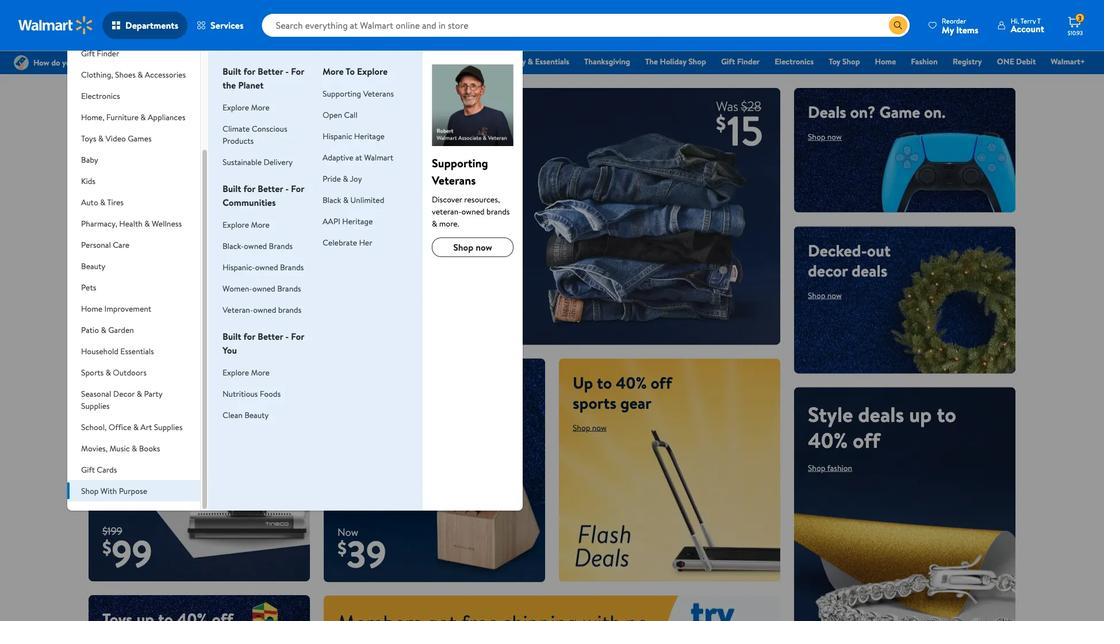Task type: describe. For each thing, give the bounding box(es) containing it.
explore for built for better - for communities
[[223, 219, 249, 230]]

sustainable
[[223, 156, 262, 167]]

thanksgiving
[[584, 56, 630, 67]]

aapi heritage
[[323, 215, 373, 227]]

deals for home deals up to 30% off
[[162, 261, 208, 290]]

built for better - for you
[[223, 330, 304, 357]]

owned for women-owned brands
[[252, 283, 275, 294]]

served
[[449, 371, 495, 394]]

39
[[347, 528, 386, 579]]

electronics button
[[67, 85, 200, 106]]

high tech gifts, huge savings
[[102, 101, 251, 143]]

explore for built for better - for the planet
[[223, 102, 249, 113]]

black for black & unlimited
[[323, 194, 341, 205]]

nutritious foods
[[223, 388, 281, 399]]

finder for "gift finder" dropdown button
[[97, 47, 119, 59]]

veterans for supporting veterans discover resources, veteran-owned brands & more.
[[432, 172, 476, 188]]

personal
[[81, 239, 111, 250]]

outdoors
[[113, 367, 147, 378]]

shop now for home deals up to 30% off
[[102, 350, 136, 361]]

seasonal decor & party supplies
[[81, 388, 162, 411]]

art
[[141, 421, 152, 433]]

now for deals on? game on.
[[828, 131, 842, 142]]

built for the
[[223, 65, 241, 78]]

shop now for up to 40% off sports gear
[[573, 422, 607, 433]]

now
[[338, 525, 358, 539]]

explore for built for better - for you
[[223, 367, 249, 378]]

delivery
[[264, 156, 293, 167]]

departments button
[[102, 12, 188, 39]]

& inside supporting veterans discover resources, veteran-owned brands & more.
[[432, 218, 437, 229]]

thanksgiving link
[[579, 55, 636, 68]]

shop inside the holiday shop link
[[689, 56, 706, 67]]

for for built for better - for the planet
[[291, 65, 304, 78]]

for for communities
[[244, 182, 255, 195]]

deals inside the decked-out decor deals
[[852, 259, 888, 282]]

& up aapi heritage link
[[343, 194, 349, 205]]

& right the 'shoes'
[[138, 69, 143, 80]]

pride
[[323, 173, 341, 184]]

garden
[[108, 324, 134, 335]]

explore more for communities
[[223, 219, 270, 230]]

up for home deals up to 30% off
[[102, 287, 125, 316]]

gift for "gift finder" link
[[721, 56, 735, 67]]

registry link
[[948, 55, 987, 68]]

off for home deals up to 30% off
[[102, 313, 130, 342]]

built for better - for the planet
[[223, 65, 304, 91]]

explore more link for the
[[223, 102, 270, 113]]

home for home improvement
[[81, 303, 102, 314]]

walmart image
[[18, 16, 93, 35]]

electronics link
[[770, 55, 819, 68]]

$199
[[102, 524, 122, 538]]

pets button
[[67, 277, 200, 298]]

better for communities
[[258, 182, 283, 195]]

huge
[[216, 101, 251, 123]]

auto
[[81, 196, 98, 208]]

shop now link for decked-out decor deals
[[808, 290, 842, 301]]

pharmacy,
[[81, 218, 117, 229]]

more for built for better - for you
[[251, 367, 270, 378]]

appliances
[[148, 111, 185, 123]]

tech
[[140, 101, 172, 123]]

- for built for better - for the planet
[[285, 65, 289, 78]]

shop inside shop with purpose 'dropdown button'
[[81, 485, 99, 496]]

movies,
[[81, 443, 108, 454]]

gift cards
[[81, 464, 117, 475]]

& inside dropdown button
[[141, 111, 146, 123]]

baby
[[81, 154, 98, 165]]

shop with purpose image
[[432, 64, 514, 146]]

0 vertical spatial essentials
[[535, 56, 569, 67]]

home link
[[870, 55, 902, 68]]

to inside up to 40% off sports gear
[[597, 371, 612, 394]]

now dollar 39 null group
[[324, 525, 386, 582]]

planet
[[238, 79, 264, 91]]

friday
[[440, 56, 462, 67]]

patio
[[81, 324, 99, 335]]

walmart+ link
[[1046, 55, 1091, 68]]

celebrate
[[323, 237, 357, 248]]

for for built for better - for you
[[291, 330, 304, 343]]

women-
[[223, 283, 252, 294]]

home improvement button
[[67, 298, 200, 319]]

tires
[[107, 196, 124, 208]]

departments
[[125, 19, 178, 32]]

1 vertical spatial beauty
[[245, 409, 269, 420]]

1 horizontal spatial deals
[[808, 101, 847, 123]]

black & unlimited link
[[323, 194, 384, 205]]

school,
[[81, 421, 107, 433]]

grocery & essentials link
[[493, 55, 575, 68]]

gift finder button
[[67, 43, 200, 64]]

brands for black-owned brands
[[269, 240, 293, 251]]

finder for "gift finder" link
[[737, 56, 760, 67]]

more to explore
[[323, 65, 388, 78]]

more for built for better - for communities
[[251, 219, 270, 230]]

to for style
[[937, 400, 956, 429]]

open call
[[323, 109, 358, 120]]

& right health
[[144, 218, 150, 229]]

joy
[[350, 173, 362, 184]]

supplies for seasonal decor & party supplies
[[81, 400, 110, 411]]

aapi heritage link
[[323, 215, 373, 227]]

40% inside up to 40% off sports gear
[[616, 371, 647, 394]]

holiday
[[660, 56, 687, 67]]

& right "grocery"
[[528, 56, 533, 67]]

more for built for better - for the planet
[[251, 102, 270, 113]]

cards
[[97, 464, 117, 475]]

nutritious
[[223, 388, 258, 399]]

terry
[[1021, 16, 1036, 26]]

beauty inside beauty dropdown button
[[81, 260, 105, 271]]

$199 $ 99
[[102, 524, 152, 579]]

shop now for deals on? game on.
[[808, 131, 842, 142]]

up for style deals up to 40% off
[[909, 400, 932, 429]]

gift finder link
[[716, 55, 765, 68]]

black friday deals link
[[414, 55, 488, 68]]

style deals up to 40% off
[[808, 400, 956, 454]]

shop inside toy shop link
[[843, 56, 860, 67]]

deals on? game on.
[[808, 101, 946, 123]]

supplies for school, office & art supplies
[[154, 421, 183, 433]]

seasonal decor & party supplies button
[[67, 383, 200, 416]]

personal care button
[[67, 234, 200, 255]]

off inside up to 40% off sports gear
[[651, 371, 672, 394]]

t
[[1038, 16, 1041, 26]]

for for built for better - for communities
[[291, 182, 304, 195]]

beauty button
[[67, 255, 200, 277]]

wellness
[[152, 218, 182, 229]]

home, furniture & appliances
[[81, 111, 185, 123]]

brands inside supporting veterans discover resources, veteran-owned brands & more.
[[487, 206, 510, 217]]

auto & tires
[[81, 196, 124, 208]]

supporting for supporting veterans discover resources, veteran-owned brands & more.
[[432, 155, 488, 171]]

shop fashion link
[[808, 462, 853, 473]]

hispanic heritage link
[[323, 130, 385, 142]]

patio & garden button
[[67, 319, 200, 341]]

toys & video games
[[81, 133, 152, 144]]

household essentials
[[81, 345, 154, 357]]

registry
[[953, 56, 982, 67]]

explore right to
[[357, 65, 388, 78]]

1 vertical spatial brands
[[278, 304, 302, 315]]

gifts,
[[176, 101, 212, 123]]

reorder
[[942, 16, 967, 26]]

purpose
[[119, 485, 147, 496]]

conscious
[[252, 123, 287, 134]]

pharmacy, health & wellness button
[[67, 213, 200, 234]]

40% inside style deals up to 40% off
[[808, 426, 848, 454]]

discover
[[432, 194, 462, 205]]

deals inside "link"
[[464, 56, 483, 67]]

explore more for you
[[223, 367, 270, 378]]

auto & tires button
[[67, 192, 200, 213]]

& inside dropdown button
[[106, 367, 111, 378]]



Task type: vqa. For each thing, say whether or not it's contained in the screenshot.
SAMSUNG to the right
no



Task type: locate. For each thing, give the bounding box(es) containing it.
beauty down personal
[[81, 260, 105, 271]]

up inside style deals up to 40% off
[[909, 400, 932, 429]]

shop now for decked-out decor deals
[[808, 290, 842, 301]]

shoes
[[115, 69, 136, 80]]

& right the music
[[132, 443, 137, 454]]

supporting
[[323, 88, 361, 99], [432, 155, 488, 171]]

0 horizontal spatial electronics
[[81, 90, 120, 101]]

more up conscious
[[251, 102, 270, 113]]

gift finder inside dropdown button
[[81, 47, 119, 59]]

for inside built for better - for you
[[244, 330, 255, 343]]

supporting up open call link
[[323, 88, 361, 99]]

& left "tires"
[[100, 196, 105, 208]]

open call link
[[323, 109, 358, 120]]

my
[[942, 23, 954, 36]]

brands for hispanic-owned brands
[[280, 261, 304, 273]]

built up you
[[223, 330, 241, 343]]

off inside home deals up to 30% off
[[102, 313, 130, 342]]

for inside built for better - for the planet
[[244, 65, 255, 78]]

explore up climate
[[223, 102, 249, 113]]

now down decor
[[828, 290, 842, 301]]

3 built from the top
[[223, 330, 241, 343]]

owned
[[462, 206, 485, 217], [244, 240, 267, 251], [255, 261, 278, 273], [252, 283, 275, 294], [253, 304, 276, 315]]

off
[[102, 313, 130, 342], [651, 371, 672, 394], [853, 426, 881, 454]]

explore more
[[223, 102, 270, 113], [223, 219, 270, 230], [223, 367, 270, 378]]

0 horizontal spatial essentials
[[120, 345, 154, 357]]

1 built from the top
[[223, 65, 241, 78]]

veterans inside supporting veterans discover resources, veteran-owned brands & more.
[[432, 172, 476, 188]]

home for home
[[875, 56, 896, 67]]

0 horizontal spatial finder
[[97, 47, 119, 59]]

deals left on?
[[808, 101, 847, 123]]

style
[[808, 400, 853, 429]]

0 vertical spatial veterans
[[363, 88, 394, 99]]

0 vertical spatial beauty
[[81, 260, 105, 271]]

was dollar $199, now dollar 99 group
[[89, 524, 152, 582]]

built for you
[[223, 330, 241, 343]]

her
[[359, 237, 372, 248]]

1 horizontal spatial off
[[651, 371, 672, 394]]

0 vertical spatial up
[[102, 287, 125, 316]]

fashion
[[911, 56, 938, 67]]

& right sports
[[106, 367, 111, 378]]

1 horizontal spatial supplies
[[154, 421, 183, 433]]

1 horizontal spatial black
[[419, 56, 438, 67]]

$ inside $199 $ 99
[[102, 535, 112, 560]]

0 vertical spatial off
[[102, 313, 130, 342]]

1 vertical spatial for
[[244, 182, 255, 195]]

veteran-
[[432, 206, 462, 217]]

school, office & art supplies button
[[67, 416, 200, 438]]

owned down women-owned brands link at the left top of page
[[253, 304, 276, 315]]

essentials inside dropdown button
[[120, 345, 154, 357]]

for up communities on the top of the page
[[244, 182, 255, 195]]

1 horizontal spatial up
[[909, 400, 932, 429]]

for inside built for better - for communities
[[244, 182, 255, 195]]

gift for "gift finder" dropdown button
[[81, 47, 95, 59]]

supporting up discover on the left top of the page
[[432, 155, 488, 171]]

0 horizontal spatial brands
[[278, 304, 302, 315]]

supplies down "seasonal"
[[81, 400, 110, 411]]

office
[[109, 421, 131, 433]]

2 horizontal spatial off
[[853, 426, 881, 454]]

explore more up nutritious foods
[[223, 367, 270, 378]]

1 horizontal spatial gift finder
[[721, 56, 760, 67]]

better for the
[[258, 65, 283, 78]]

2 vertical spatial for
[[244, 330, 255, 343]]

$ for 39
[[338, 535, 347, 561]]

deals right style
[[858, 400, 904, 429]]

explore more link for communities
[[223, 219, 270, 230]]

99
[[112, 527, 152, 579]]

supplies inside "dropdown button"
[[154, 421, 183, 433]]

1 horizontal spatial to
[[597, 371, 612, 394]]

0 vertical spatial -
[[285, 65, 289, 78]]

2 vertical spatial brands
[[277, 283, 301, 294]]

explore more link down the 'planet'
[[223, 102, 270, 113]]

0 horizontal spatial 40%
[[616, 371, 647, 394]]

0 horizontal spatial up
[[102, 287, 125, 316]]

0 vertical spatial black
[[419, 56, 438, 67]]

2 better from the top
[[258, 182, 283, 195]]

supporting veterans link
[[323, 88, 394, 99]]

sports & outdoors
[[81, 367, 147, 378]]

shop now link for deals on? game on.
[[808, 131, 842, 142]]

brands up hispanic-owned brands link
[[269, 240, 293, 251]]

built up "the"
[[223, 65, 241, 78]]

for down delivery
[[291, 182, 304, 195]]

services button
[[188, 12, 253, 39]]

3 explore more link from the top
[[223, 367, 270, 378]]

better inside built for better - for communities
[[258, 182, 283, 195]]

to inside home deals up to 30% off
[[130, 287, 149, 316]]

books
[[139, 443, 160, 454]]

for down veteran-
[[244, 330, 255, 343]]

resources,
[[464, 194, 500, 205]]

search icon image
[[894, 21, 903, 30]]

brands down women-owned brands link at the left top of page
[[278, 304, 302, 315]]

heritage for aapi heritage
[[342, 215, 373, 227]]

1 vertical spatial heritage
[[342, 215, 373, 227]]

0 vertical spatial for
[[291, 65, 304, 78]]

2 for from the top
[[291, 182, 304, 195]]

0 vertical spatial explore more link
[[223, 102, 270, 113]]

home for home deals up to 30% off
[[102, 261, 157, 290]]

1 vertical spatial supplies
[[154, 421, 183, 433]]

women-owned brands
[[223, 283, 301, 294]]

brands for women-owned brands
[[277, 283, 301, 294]]

0 horizontal spatial beauty
[[81, 260, 105, 271]]

1 horizontal spatial beauty
[[245, 409, 269, 420]]

finder up clothing,
[[97, 47, 119, 59]]

0 vertical spatial built
[[223, 65, 241, 78]]

1 for from the top
[[291, 65, 304, 78]]

decked-out decor deals
[[808, 239, 891, 282]]

pride & joy
[[323, 173, 362, 184]]

& left the joy
[[343, 173, 348, 184]]

2 built from the top
[[223, 182, 241, 195]]

40% right the up
[[616, 371, 647, 394]]

electronics left toy at top right
[[775, 56, 814, 67]]

accessories
[[145, 69, 186, 80]]

black for black friday deals
[[419, 56, 438, 67]]

1 vertical spatial for
[[291, 182, 304, 195]]

nutritious foods link
[[223, 388, 281, 399]]

better down veteran-owned brands 'link'
[[258, 330, 283, 343]]

brands
[[487, 206, 510, 217], [278, 304, 302, 315]]

electronics inside 'link'
[[775, 56, 814, 67]]

0 horizontal spatial $
[[102, 535, 112, 560]]

deals inside home deals up to 30% off
[[162, 261, 208, 290]]

& inside the seasonal decor & party supplies
[[137, 388, 142, 399]]

- inside built for better - for you
[[285, 330, 289, 343]]

1 vertical spatial better
[[258, 182, 283, 195]]

fashion link
[[906, 55, 943, 68]]

1 horizontal spatial essentials
[[535, 56, 569, 67]]

explore more link
[[223, 102, 270, 113], [223, 219, 270, 230], [223, 367, 270, 378]]

gift finder up clothing,
[[81, 47, 119, 59]]

2 vertical spatial -
[[285, 330, 289, 343]]

2 vertical spatial explore more
[[223, 367, 270, 378]]

home,
[[81, 111, 104, 123]]

1 horizontal spatial $
[[338, 535, 347, 561]]

1 vertical spatial essentials
[[120, 345, 154, 357]]

0 vertical spatial supporting
[[323, 88, 361, 99]]

1 horizontal spatial 40%
[[808, 426, 848, 454]]

deals for style deals up to 40% off
[[858, 400, 904, 429]]

the holiday shop
[[645, 56, 706, 67]]

home inside home deals up to 30% off
[[102, 261, 157, 290]]

for up the 'planet'
[[244, 65, 255, 78]]

gift finder left electronics 'link'
[[721, 56, 760, 67]]

clothing, shoes & accessories button
[[67, 64, 200, 85]]

3 for from the top
[[244, 330, 255, 343]]

heritage up walmart
[[354, 130, 385, 142]]

essentials right "grocery"
[[535, 56, 569, 67]]

owned down hispanic-owned brands
[[252, 283, 275, 294]]

gift finder for "gift finder" dropdown button
[[81, 47, 119, 59]]

0 vertical spatial brands
[[269, 240, 293, 251]]

owned down resources,
[[462, 206, 485, 217]]

supplies right art
[[154, 421, 183, 433]]

black down the pride
[[323, 194, 341, 205]]

more up black-owned brands at the top of the page
[[251, 219, 270, 230]]

shop fashion
[[808, 462, 853, 473]]

0 horizontal spatial veterans
[[363, 88, 394, 99]]

deals right friday
[[464, 56, 483, 67]]

improvement
[[104, 303, 151, 314]]

& right patio at the bottom left of the page
[[101, 324, 106, 335]]

-
[[285, 65, 289, 78], [285, 182, 289, 195], [285, 330, 289, 343]]

owned up hispanic-owned brands link
[[244, 240, 267, 251]]

gift up clothing,
[[81, 47, 95, 59]]

1 vertical spatial 40%
[[808, 426, 848, 454]]

1 vertical spatial brands
[[280, 261, 304, 273]]

& left "party"
[[137, 388, 142, 399]]

supporting for supporting veterans
[[323, 88, 361, 99]]

2 vertical spatial explore more link
[[223, 367, 270, 378]]

3 explore more from the top
[[223, 367, 270, 378]]

gift left cards
[[81, 464, 95, 475]]

owned for hispanic-owned brands
[[255, 261, 278, 273]]

black friday deals
[[419, 56, 483, 67]]

2 - from the top
[[285, 182, 289, 195]]

built inside built for better - for communities
[[223, 182, 241, 195]]

call
[[344, 109, 358, 120]]

items
[[957, 23, 979, 36]]

sustainable delivery link
[[223, 156, 293, 167]]

debit
[[1016, 56, 1036, 67]]

supporting veterans discover resources, veteran-owned brands & more.
[[432, 155, 510, 229]]

electronics for electronics 'link'
[[775, 56, 814, 67]]

shop with purpose button
[[67, 480, 200, 502]]

1 for from the top
[[244, 65, 255, 78]]

for for you
[[244, 330, 255, 343]]

hispanic
[[323, 130, 352, 142]]

now down sports
[[592, 422, 607, 433]]

1 explore more link from the top
[[223, 102, 270, 113]]

for for the
[[244, 65, 255, 78]]

gift finder for "gift finder" link
[[721, 56, 760, 67]]

deals inside style deals up to 40% off
[[858, 400, 904, 429]]

home deals up to 30% off
[[102, 261, 208, 342]]

adaptive at walmart
[[323, 152, 393, 163]]

heritage for hispanic heritage
[[354, 130, 385, 142]]

shop now link for up to 40% off sports gear
[[573, 422, 607, 433]]

2 explore more from the top
[[223, 219, 270, 230]]

built inside built for better - for you
[[223, 330, 241, 343]]

adaptive at walmart link
[[323, 152, 393, 163]]

1 vertical spatial electronics
[[81, 90, 120, 101]]

the
[[223, 79, 236, 91]]

gift for gift cards "dropdown button"
[[81, 464, 95, 475]]

heritage down black & unlimited link
[[342, 215, 373, 227]]

1 vertical spatial explore more
[[223, 219, 270, 230]]

1 vertical spatial explore more link
[[223, 219, 270, 230]]

explore up black-
[[223, 219, 249, 230]]

explore more link up nutritious foods
[[223, 367, 270, 378]]

0 horizontal spatial off
[[102, 313, 130, 342]]

$ inside now $ 39
[[338, 535, 347, 561]]

owned for black-owned brands
[[244, 240, 267, 251]]

0 vertical spatial explore more
[[223, 102, 270, 113]]

- inside built for better - for communities
[[285, 182, 289, 195]]

shop now
[[808, 131, 842, 142], [453, 241, 492, 254], [808, 290, 842, 301], [102, 350, 136, 361], [573, 422, 607, 433]]

2 horizontal spatial to
[[937, 400, 956, 429]]

0 horizontal spatial gift finder
[[81, 47, 119, 59]]

&
[[528, 56, 533, 67], [138, 69, 143, 80], [141, 111, 146, 123], [98, 133, 104, 144], [343, 173, 348, 184], [343, 194, 349, 205], [100, 196, 105, 208], [144, 218, 150, 229], [432, 218, 437, 229], [101, 324, 106, 335], [106, 367, 111, 378], [137, 388, 142, 399], [133, 421, 139, 433], [132, 443, 137, 454]]

clean beauty
[[223, 409, 269, 420]]

for inside built for better - for you
[[291, 330, 304, 343]]

Search search field
[[262, 14, 910, 37]]

veterans down more to explore
[[363, 88, 394, 99]]

1 better from the top
[[258, 65, 283, 78]]

1 vertical spatial up
[[909, 400, 932, 429]]

toy shop link
[[824, 55, 865, 68]]

walmart
[[364, 152, 393, 163]]

off inside style deals up to 40% off
[[853, 426, 881, 454]]

1 vertical spatial deals
[[808, 101, 847, 123]]

explore more down the 'planet'
[[223, 102, 270, 113]]

explore more link down communities on the top of the page
[[223, 219, 270, 230]]

finder inside dropdown button
[[97, 47, 119, 59]]

Walmart Site-Wide search field
[[262, 14, 910, 37]]

grocery
[[498, 56, 526, 67]]

explore more down communities on the top of the page
[[223, 219, 270, 230]]

better for you
[[258, 330, 283, 343]]

supporting inside supporting veterans discover resources, veteran-owned brands & more.
[[432, 155, 488, 171]]

2 vertical spatial for
[[291, 330, 304, 343]]

better inside built for better - for you
[[258, 330, 283, 343]]

3 - from the top
[[285, 330, 289, 343]]

better inside built for better - for the planet
[[258, 65, 283, 78]]

electronics inside dropdown button
[[81, 90, 120, 101]]

0 horizontal spatial supporting
[[323, 88, 361, 99]]

0 vertical spatial deals
[[464, 56, 483, 67]]

beauty down nutritious foods
[[245, 409, 269, 420]]

deals left women-
[[162, 261, 208, 290]]

explore up nutritious
[[223, 367, 249, 378]]

veterans up discover on the left top of the page
[[432, 172, 476, 188]]

gift right the holiday shop
[[721, 56, 735, 67]]

0 vertical spatial heritage
[[354, 130, 385, 142]]

& inside "dropdown button"
[[133, 421, 139, 433]]

0 vertical spatial brands
[[487, 206, 510, 217]]

explore more for the
[[223, 102, 270, 113]]

deals left are
[[384, 371, 420, 394]]

1 vertical spatial black
[[323, 194, 341, 205]]

gift inside "dropdown button"
[[81, 464, 95, 475]]

now down resources,
[[476, 241, 492, 254]]

clean
[[223, 409, 243, 420]]

built for communities
[[223, 182, 241, 195]]

unlimited
[[351, 194, 384, 205]]

brands up women-owned brands in the left of the page
[[280, 261, 304, 273]]

finder left electronics 'link'
[[737, 56, 760, 67]]

1 horizontal spatial supporting
[[432, 155, 488, 171]]

0 vertical spatial 40%
[[616, 371, 647, 394]]

1 horizontal spatial veterans
[[432, 172, 476, 188]]

seasonal
[[81, 388, 111, 399]]

40%
[[616, 371, 647, 394], [808, 426, 848, 454]]

aapi
[[323, 215, 340, 227]]

services
[[211, 19, 244, 32]]

home for home deals are served
[[338, 371, 380, 394]]

built for better - for communities
[[223, 182, 304, 209]]

1 explore more from the top
[[223, 102, 270, 113]]

video
[[106, 133, 126, 144]]

& right toys
[[98, 133, 104, 144]]

1 horizontal spatial finder
[[737, 56, 760, 67]]

& left art
[[133, 421, 139, 433]]

brands down hispanic-owned brands
[[277, 283, 301, 294]]

games
[[128, 133, 152, 144]]

adaptive
[[323, 152, 354, 163]]

2 explore more link from the top
[[223, 219, 270, 230]]

essentials down patio & garden dropdown button
[[120, 345, 154, 357]]

1 vertical spatial -
[[285, 182, 289, 195]]

0 horizontal spatial deals
[[464, 56, 483, 67]]

explore more link for you
[[223, 367, 270, 378]]

brands down resources,
[[487, 206, 510, 217]]

owned inside supporting veterans discover resources, veteran-owned brands & more.
[[462, 206, 485, 217]]

for inside built for better - for the planet
[[291, 65, 304, 78]]

1 vertical spatial veterans
[[432, 172, 476, 188]]

40% up shop fashion link
[[808, 426, 848, 454]]

for down veteran-owned brands 'link'
[[291, 330, 304, 343]]

3 for from the top
[[291, 330, 304, 343]]

electronics down clothing,
[[81, 90, 120, 101]]

movies, music & books button
[[67, 438, 200, 459]]

1 vertical spatial supporting
[[432, 155, 488, 171]]

0 horizontal spatial to
[[130, 287, 149, 316]]

now for home deals up to 30% off
[[122, 350, 136, 361]]

decor
[[808, 259, 848, 282]]

1 vertical spatial off
[[651, 371, 672, 394]]

kids
[[81, 175, 95, 186]]

gear
[[620, 392, 652, 414]]

now for up to 40% off sports gear
[[592, 422, 607, 433]]

better up the 'planet'
[[258, 65, 283, 78]]

owned up women-owned brands in the left of the page
[[255, 261, 278, 273]]

to for home
[[130, 287, 149, 316]]

gift inside dropdown button
[[81, 47, 95, 59]]

sustainable delivery
[[223, 156, 293, 167]]

black inside "link"
[[419, 56, 438, 67]]

built inside built for better - for the planet
[[223, 65, 241, 78]]

2 for from the top
[[244, 182, 255, 195]]

0 vertical spatial better
[[258, 65, 283, 78]]

built up communities on the top of the page
[[223, 182, 241, 195]]

0 vertical spatial supplies
[[81, 400, 110, 411]]

essentials
[[535, 56, 569, 67], [120, 345, 154, 357]]

2 vertical spatial better
[[258, 330, 283, 343]]

now for decked-out decor deals
[[828, 290, 842, 301]]

& left the more.
[[432, 218, 437, 229]]

- for built for better - for you
[[285, 330, 289, 343]]

on.
[[924, 101, 946, 123]]

1 horizontal spatial electronics
[[775, 56, 814, 67]]

open
[[323, 109, 342, 120]]

1 horizontal spatial brands
[[487, 206, 510, 217]]

for left to
[[291, 65, 304, 78]]

for inside built for better - for communities
[[291, 182, 304, 195]]

with
[[101, 485, 117, 496]]

clean beauty link
[[223, 409, 269, 420]]

1 - from the top
[[285, 65, 289, 78]]

- inside built for better - for the planet
[[285, 65, 289, 78]]

$ for 99
[[102, 535, 112, 560]]

to
[[130, 287, 149, 316], [597, 371, 612, 394], [937, 400, 956, 429]]

movies, music & books
[[81, 443, 160, 454]]

black-owned brands link
[[223, 240, 293, 251]]

household essentials button
[[67, 341, 200, 362]]

- for built for better - for communities
[[285, 182, 289, 195]]

shop now link for home deals up to 30% off
[[102, 350, 136, 361]]

home inside dropdown button
[[81, 303, 102, 314]]

3 better from the top
[[258, 330, 283, 343]]

home improvement
[[81, 303, 151, 314]]

1 vertical spatial to
[[597, 371, 612, 394]]

& right furniture
[[141, 111, 146, 123]]

veteran-owned brands link
[[223, 304, 302, 315]]

0 vertical spatial for
[[244, 65, 255, 78]]

better up communities on the top of the page
[[258, 182, 283, 195]]

2 vertical spatial to
[[937, 400, 956, 429]]

now up outdoors
[[122, 350, 136, 361]]

off for style deals up to 40% off
[[853, 426, 881, 454]]

0 vertical spatial electronics
[[775, 56, 814, 67]]

supplies
[[81, 400, 110, 411], [154, 421, 183, 433]]

1 vertical spatial built
[[223, 182, 241, 195]]

now down deals on? game on.
[[828, 131, 842, 142]]

deals right decor
[[852, 259, 888, 282]]

black left friday
[[419, 56, 438, 67]]

black & unlimited
[[323, 194, 384, 205]]

toy
[[829, 56, 841, 67]]

veterans for supporting veterans
[[363, 88, 394, 99]]

supplies inside the seasonal decor & party supplies
[[81, 400, 110, 411]]

0 horizontal spatial black
[[323, 194, 341, 205]]

2 vertical spatial off
[[853, 426, 881, 454]]

owned for veteran-owned brands
[[253, 304, 276, 315]]

deals
[[464, 56, 483, 67], [808, 101, 847, 123]]

0 horizontal spatial supplies
[[81, 400, 110, 411]]

more up nutritious foods
[[251, 367, 270, 378]]

electronics for electronics dropdown button
[[81, 90, 120, 101]]

more left to
[[323, 65, 344, 78]]

hispanic-
[[223, 261, 255, 273]]

climate conscious products link
[[223, 123, 287, 146]]

on?
[[851, 101, 876, 123]]

one debit link
[[992, 55, 1041, 68]]

up inside home deals up to 30% off
[[102, 287, 125, 316]]

to inside style deals up to 40% off
[[937, 400, 956, 429]]

2 vertical spatial built
[[223, 330, 241, 343]]

0 vertical spatial to
[[130, 287, 149, 316]]

deals for home deals are served
[[384, 371, 420, 394]]



